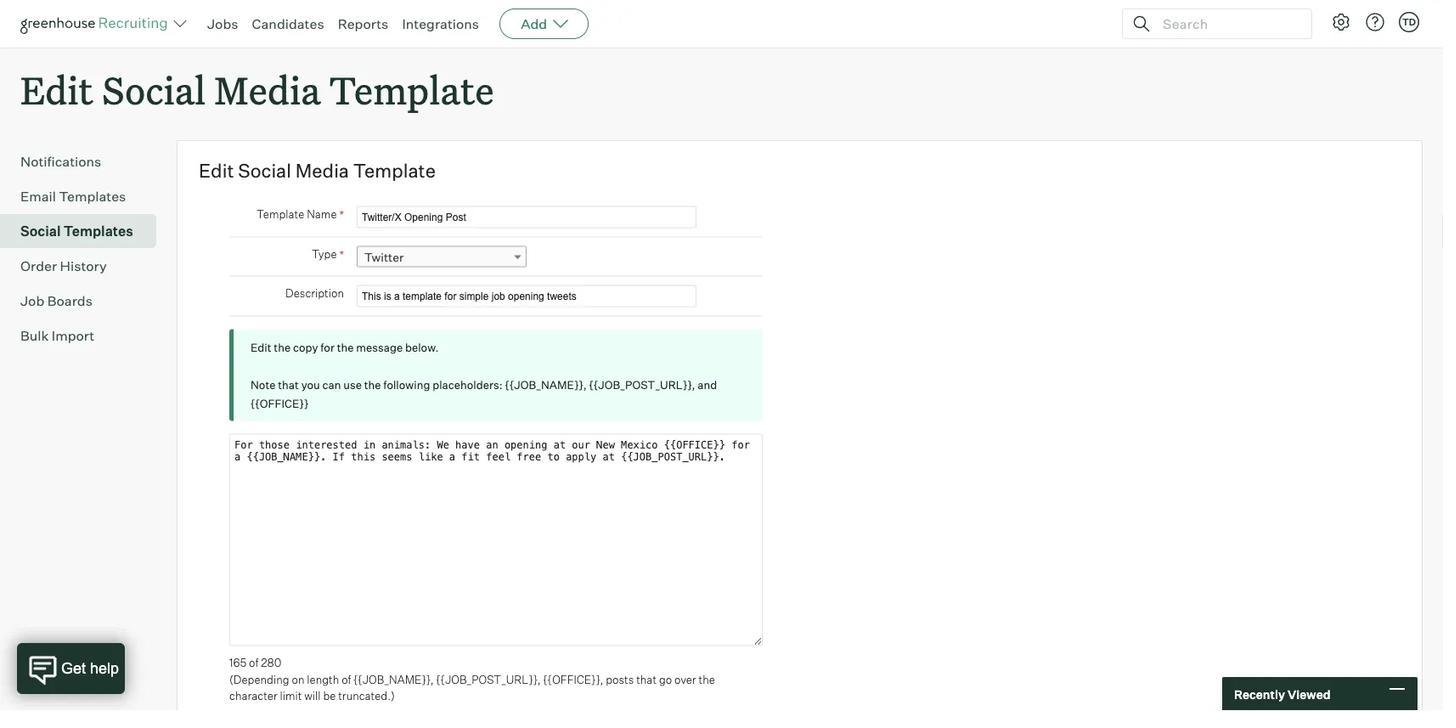Task type: vqa. For each thing, say whether or not it's contained in the screenshot.
1st Show from left
no



Task type: describe. For each thing, give the bounding box(es) containing it.
will
[[304, 689, 321, 703]]

Search text field
[[1159, 11, 1297, 36]]

recently
[[1235, 687, 1286, 702]]

limit
[[280, 689, 302, 703]]

history
[[60, 258, 107, 275]]

twitter
[[365, 250, 404, 264]]

name
[[307, 208, 337, 221]]

order
[[20, 258, 57, 275]]

job boards link
[[20, 291, 150, 311]]

configure image
[[1332, 12, 1352, 32]]

template inside "template name *"
[[257, 208, 305, 221]]

2 * from the top
[[339, 247, 344, 262]]

email
[[20, 188, 56, 205]]

1 vertical spatial of
[[342, 673, 351, 686]]

0 vertical spatial template
[[329, 65, 494, 115]]

td button
[[1396, 8, 1424, 36]]

0 vertical spatial social
[[102, 65, 206, 115]]

0 horizontal spatial that
[[278, 378, 299, 392]]

1 vertical spatial media
[[296, 159, 349, 182]]

recently viewed
[[1235, 687, 1331, 702]]

(depending
[[229, 673, 289, 686]]

order history link
[[20, 256, 150, 276]]

can
[[323, 378, 341, 392]]

{{job_post_url}}, inside {{job_name}}, {{job_post_url}}, and {{office}}
[[589, 378, 696, 392]]

use
[[344, 378, 362, 392]]

viewed
[[1288, 687, 1331, 702]]

posts
[[606, 673, 634, 686]]

message
[[356, 341, 403, 354]]

{{job_post_url}}, inside 165 of 280 (depending on length of {{job_name}}, {{job_post_url}}, {{office}}, posts that go over the character limit will be truncated.)
[[436, 673, 541, 686]]

type
[[312, 247, 337, 261]]

2 vertical spatial social
[[20, 223, 61, 240]]

candidates
[[252, 15, 324, 32]]

td
[[1403, 16, 1417, 28]]

edit for edit the copy for the message below.
[[251, 341, 272, 354]]

1 vertical spatial template
[[353, 159, 436, 182]]

reports
[[338, 15, 389, 32]]

email templates link
[[20, 186, 150, 207]]

notifications
[[20, 153, 101, 170]]

{{job_name}}, inside {{job_name}}, {{job_post_url}}, and {{office}}
[[505, 378, 587, 392]]

bulk
[[20, 327, 49, 344]]

go
[[659, 673, 672, 686]]

the inside 165 of 280 (depending on length of {{job_name}}, {{job_post_url}}, {{office}}, posts that go over the character limit will be truncated.)
[[699, 673, 715, 686]]

the right for
[[337, 341, 354, 354]]

0 vertical spatial media
[[214, 65, 321, 115]]

greenhouse recruiting image
[[20, 14, 173, 34]]

templates for email templates
[[59, 188, 126, 205]]

social templates
[[20, 223, 133, 240]]

165
[[229, 656, 247, 670]]

copy
[[293, 341, 318, 354]]

td button
[[1400, 12, 1420, 32]]

165 of 280 (depending on length of {{job_name}}, {{job_post_url}}, {{office}}, posts that go over the character limit will be truncated.)
[[229, 656, 715, 703]]

character
[[229, 689, 278, 703]]

add
[[521, 15, 547, 32]]

{{office}},
[[543, 673, 604, 686]]

edit the copy for the message below.
[[251, 341, 439, 354]]

job
[[20, 293, 44, 310]]

2 horizontal spatial social
[[238, 159, 292, 182]]

For those interested in animals: We have an opening at our New Mexico {{OFFICE}} for a {{JOB_NAME}}. If this seems like a fit feel free to apply at {{JOB_POST_URL}}. text field
[[229, 434, 763, 647]]



Task type: locate. For each thing, give the bounding box(es) containing it.
1 vertical spatial {{job_name}},
[[354, 673, 434, 686]]

0 vertical spatial templates
[[59, 188, 126, 205]]

note that you can use the following placeholders:
[[251, 378, 505, 392]]

social
[[102, 65, 206, 115], [238, 159, 292, 182], [20, 223, 61, 240]]

you
[[301, 378, 320, 392]]

reports link
[[338, 15, 389, 32]]

edit for edit social media template
[[199, 159, 234, 182]]

templates
[[59, 188, 126, 205], [64, 223, 133, 240]]

the
[[274, 341, 291, 354], [337, 341, 354, 354], [364, 378, 381, 392], [699, 673, 715, 686]]

0 vertical spatial {{job_post_url}},
[[589, 378, 696, 392]]

truncated.)
[[338, 689, 395, 703]]

0 vertical spatial that
[[278, 378, 299, 392]]

candidates link
[[252, 15, 324, 32]]

1 horizontal spatial social
[[102, 65, 206, 115]]

1 vertical spatial edit
[[199, 159, 234, 182]]

edit
[[20, 65, 93, 115], [199, 159, 234, 182], [251, 341, 272, 354]]

1 vertical spatial social
[[238, 159, 292, 182]]

0 vertical spatial edit
[[20, 65, 93, 115]]

of right 165
[[249, 656, 259, 670]]

2 horizontal spatial edit
[[251, 341, 272, 354]]

1 vertical spatial that
[[637, 673, 657, 686]]

twitter link
[[357, 246, 527, 267]]

of right length
[[342, 673, 351, 686]]

on
[[292, 673, 305, 686]]

following
[[384, 378, 430, 392]]

edit social media template
[[20, 65, 494, 115], [199, 159, 436, 182]]

type *
[[312, 247, 344, 262]]

media down candidates link
[[214, 65, 321, 115]]

1 horizontal spatial of
[[342, 673, 351, 686]]

2 vertical spatial template
[[257, 208, 305, 221]]

0 vertical spatial edit social media template
[[20, 65, 494, 115]]

over
[[675, 673, 697, 686]]

the left 'copy'
[[274, 341, 291, 354]]

0 vertical spatial of
[[249, 656, 259, 670]]

be
[[323, 689, 336, 703]]

templates down email templates link
[[64, 223, 133, 240]]

for
[[321, 341, 335, 354]]

*
[[339, 207, 344, 222], [339, 247, 344, 262]]

template
[[329, 65, 494, 115], [353, 159, 436, 182], [257, 208, 305, 221]]

that up {{office}}
[[278, 378, 299, 392]]

templates up social templates link
[[59, 188, 126, 205]]

templates for social templates
[[64, 223, 133, 240]]

jobs link
[[207, 15, 238, 32]]

{{office}}
[[251, 397, 309, 410]]

that inside 165 of 280 (depending on length of {{job_name}}, {{job_post_url}}, {{office}}, posts that go over the character limit will be truncated.)
[[637, 673, 657, 686]]

import
[[52, 327, 95, 344]]

edit social media template up the name
[[199, 159, 436, 182]]

social templates link
[[20, 221, 150, 242]]

1 horizontal spatial that
[[637, 673, 657, 686]]

{{job_post_url}},
[[589, 378, 696, 392], [436, 673, 541, 686]]

* right type in the left of the page
[[339, 247, 344, 262]]

placeholders:
[[433, 378, 503, 392]]

1 vertical spatial edit social media template
[[199, 159, 436, 182]]

that left go
[[637, 673, 657, 686]]

1 horizontal spatial edit
[[199, 159, 234, 182]]

that
[[278, 378, 299, 392], [637, 673, 657, 686]]

{{job_name}}, right the placeholders:
[[505, 378, 587, 392]]

edit social media template down candidates link
[[20, 65, 494, 115]]

email templates
[[20, 188, 126, 205]]

and
[[698, 378, 718, 392]]

1 horizontal spatial {{job_name}},
[[505, 378, 587, 392]]

1 vertical spatial *
[[339, 247, 344, 262]]

2 vertical spatial edit
[[251, 341, 272, 354]]

Template Name text field
[[357, 206, 697, 228]]

job boards
[[20, 293, 93, 310]]

1 horizontal spatial {{job_post_url}},
[[589, 378, 696, 392]]

boards
[[47, 293, 93, 310]]

Description text field
[[357, 285, 697, 307]]

0 horizontal spatial social
[[20, 223, 61, 240]]

bulk import
[[20, 327, 95, 344]]

order history
[[20, 258, 107, 275]]

media up the name
[[296, 159, 349, 182]]

0 horizontal spatial {{job_post_url}},
[[436, 673, 541, 686]]

{{job_post_url}}, left {{office}},
[[436, 673, 541, 686]]

integrations
[[402, 15, 479, 32]]

{{job_name}}, {{job_post_url}}, and {{office}}
[[251, 378, 718, 410]]

description
[[286, 287, 344, 300]]

{{job_name}}, inside 165 of 280 (depending on length of {{job_name}}, {{job_post_url}}, {{office}}, posts that go over the character limit will be truncated.)
[[354, 673, 434, 686]]

{{job_post_url}}, left 'and'
[[589, 378, 696, 392]]

0 horizontal spatial of
[[249, 656, 259, 670]]

jobs
[[207, 15, 238, 32]]

1 vertical spatial templates
[[64, 223, 133, 240]]

{{job_name}},
[[505, 378, 587, 392], [354, 673, 434, 686]]

bulk import link
[[20, 326, 150, 346]]

0 vertical spatial {{job_name}},
[[505, 378, 587, 392]]

280
[[261, 656, 282, 670]]

1 * from the top
[[339, 207, 344, 222]]

integrations link
[[402, 15, 479, 32]]

1 vertical spatial {{job_post_url}},
[[436, 673, 541, 686]]

0 horizontal spatial {{job_name}},
[[354, 673, 434, 686]]

the right use
[[364, 378, 381, 392]]

note
[[251, 378, 276, 392]]

of
[[249, 656, 259, 670], [342, 673, 351, 686]]

0 vertical spatial *
[[339, 207, 344, 222]]

add button
[[500, 8, 589, 39]]

{{job_name}}, up truncated.)
[[354, 673, 434, 686]]

template name *
[[257, 207, 344, 222]]

below.
[[405, 341, 439, 354]]

length
[[307, 673, 339, 686]]

* right the name
[[339, 207, 344, 222]]

notifications link
[[20, 151, 150, 172]]

the right over
[[699, 673, 715, 686]]

media
[[214, 65, 321, 115], [296, 159, 349, 182]]

0 horizontal spatial edit
[[20, 65, 93, 115]]



